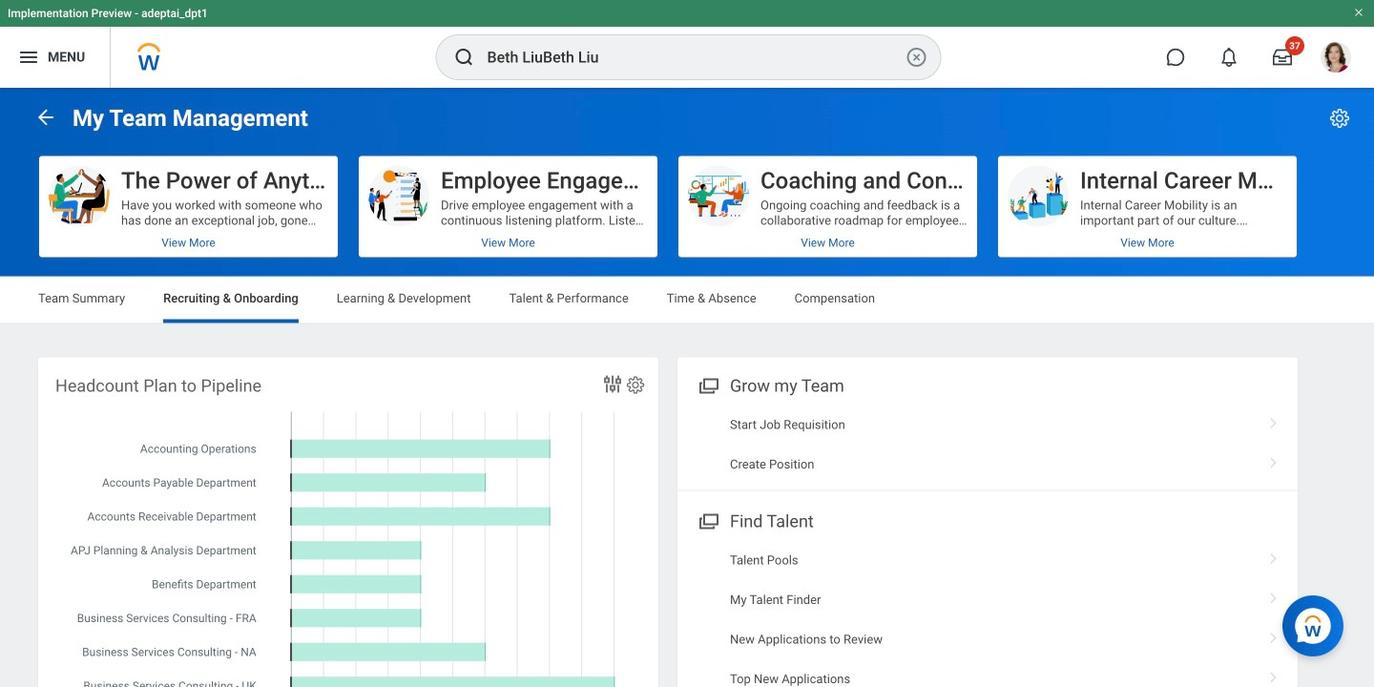 Task type: locate. For each thing, give the bounding box(es) containing it.
main content
[[0, 88, 1374, 687]]

5 chevron right image from the top
[[1261, 665, 1286, 684]]

chevron right image
[[1261, 411, 1286, 430], [1261, 546, 1286, 565], [1261, 586, 1286, 605], [1261, 625, 1286, 644], [1261, 665, 1286, 684]]

2 chevron right image from the top
[[1261, 546, 1286, 565]]

2 list from the top
[[677, 541, 1298, 687]]

Search Workday  search field
[[487, 36, 901, 78]]

list for menu group image
[[677, 405, 1298, 484]]

tab list
[[19, 277, 1355, 323]]

justify image
[[17, 46, 40, 69]]

list
[[677, 405, 1298, 484], [677, 541, 1298, 687]]

1 list from the top
[[677, 405, 1298, 484]]

0 vertical spatial list
[[677, 405, 1298, 484]]

menu group image
[[695, 507, 720, 533]]

x circle image
[[905, 46, 928, 69]]

banner
[[0, 0, 1374, 88]]

close environment banner image
[[1353, 7, 1365, 18]]

profile logan mcneil image
[[1321, 42, 1351, 76]]

configure headcount plan to pipeline image
[[625, 375, 646, 396]]

search image
[[453, 46, 476, 69]]

4 chevron right image from the top
[[1261, 625, 1286, 644]]

1 vertical spatial list
[[677, 541, 1298, 687]]

notifications large image
[[1219, 48, 1239, 67]]



Task type: vqa. For each thing, say whether or not it's contained in the screenshot.
... in the candidate pipeline summary Element
no



Task type: describe. For each thing, give the bounding box(es) containing it.
3 chevron right image from the top
[[1261, 586, 1286, 605]]

configure this page image
[[1328, 107, 1351, 130]]

menu group image
[[695, 372, 720, 397]]

chevron right image
[[1261, 450, 1286, 469]]

configure and view chart data image
[[601, 373, 624, 396]]

previous page image
[[34, 106, 57, 129]]

headcount plan to pipeline element
[[38, 357, 658, 687]]

inbox large image
[[1273, 48, 1292, 67]]

1 chevron right image from the top
[[1261, 411, 1286, 430]]

list for menu group icon
[[677, 541, 1298, 687]]



